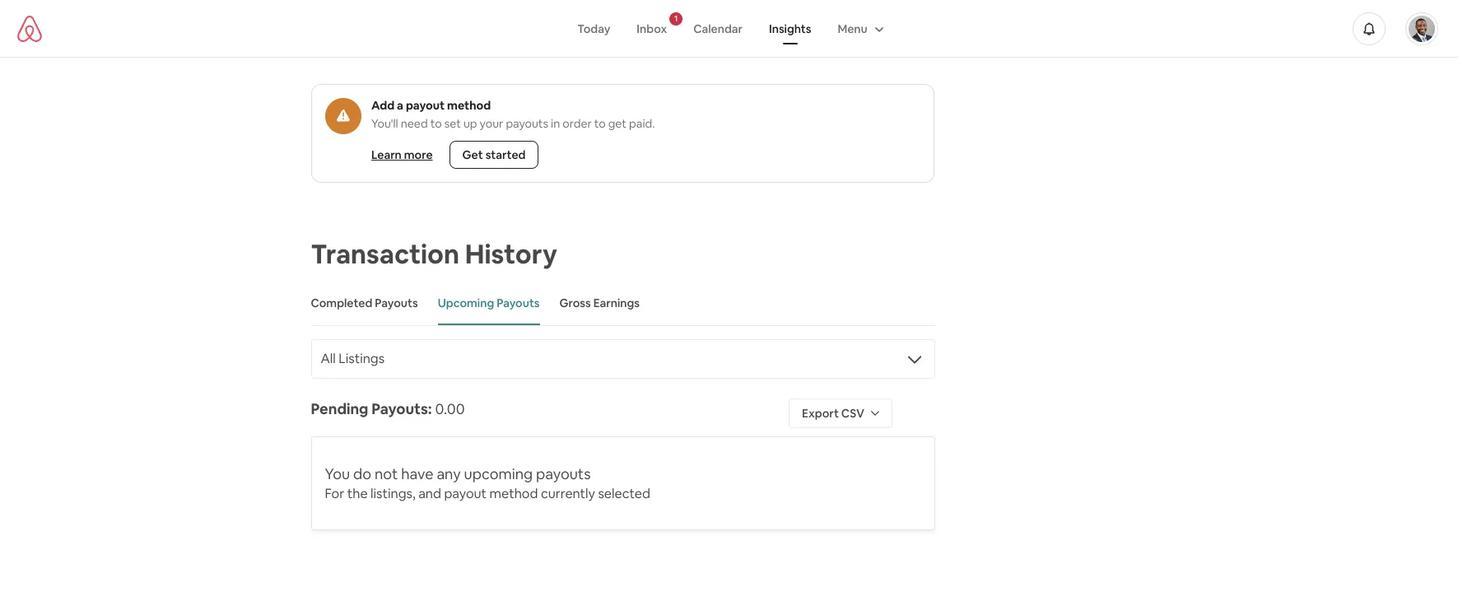 Task type: vqa. For each thing, say whether or not it's contained in the screenshot.
miles in the Brummen, Netherlands 4,229 miles away Nov 5 – 10 $93 night
no



Task type: locate. For each thing, give the bounding box(es) containing it.
completed payouts
[[311, 296, 418, 311]]

payouts for completed
[[375, 296, 418, 311]]

menu
[[838, 21, 868, 36]]

payout
[[406, 98, 445, 113], [444, 485, 487, 502]]

method
[[447, 98, 491, 113], [490, 485, 538, 502]]

payouts for pending
[[372, 399, 428, 418]]

calendar link
[[681, 13, 756, 44]]

to left set in the left of the page
[[430, 116, 442, 131]]

payouts down transaction
[[375, 296, 418, 311]]

today link
[[564, 13, 624, 44]]

listings,
[[371, 485, 416, 502]]

learn more link
[[364, 141, 439, 169]]

calendar
[[694, 21, 743, 36]]

have
[[401, 465, 434, 484]]

method down upcoming
[[490, 485, 538, 502]]

payouts left 0.00 at the bottom of page
[[372, 399, 428, 418]]

pending payouts : 0.00
[[311, 399, 465, 418]]

main navigation menu image
[[1409, 15, 1436, 42]]

to
[[430, 116, 442, 131], [594, 116, 606, 131]]

gross
[[560, 296, 591, 311]]

export csv
[[802, 406, 865, 421]]

payout up need
[[406, 98, 445, 113]]

in
[[551, 116, 560, 131]]

insights link
[[756, 13, 825, 44]]

payouts down history
[[497, 296, 540, 311]]

add
[[371, 98, 394, 113]]

inbox 1 calendar
[[637, 13, 743, 36]]

any
[[437, 465, 461, 484]]

csv
[[842, 406, 865, 421]]

payouts left in
[[506, 116, 548, 131]]

do
[[353, 465, 372, 484]]

for
[[325, 485, 344, 502]]

1 vertical spatial payout
[[444, 485, 487, 502]]

gross earnings
[[560, 296, 640, 311]]

to left get in the left top of the page
[[594, 116, 606, 131]]

pending
[[311, 399, 369, 418]]

completed payouts button
[[311, 283, 418, 325]]

payouts
[[506, 116, 548, 131], [536, 465, 591, 484]]

method inside "add a payout method you'll need to set up your payouts in order to get paid."
[[447, 98, 491, 113]]

payouts inside button
[[375, 296, 418, 311]]

0 vertical spatial payouts
[[506, 116, 548, 131]]

payouts for upcoming
[[497, 296, 540, 311]]

transaction
[[311, 237, 460, 271]]

add a payout method you'll need to set up your payouts in order to get paid.
[[371, 98, 655, 131]]

method up up
[[447, 98, 491, 113]]

learn more
[[371, 147, 432, 162]]

payouts
[[375, 296, 418, 311], [497, 296, 540, 311], [372, 399, 428, 418]]

0 horizontal spatial to
[[430, 116, 442, 131]]

1 to from the left
[[430, 116, 442, 131]]

tab list containing completed payouts
[[311, 283, 935, 326]]

1 horizontal spatial to
[[594, 116, 606, 131]]

payouts inside "add a payout method you'll need to set up your payouts in order to get paid."
[[506, 116, 548, 131]]

2 to from the left
[[594, 116, 606, 131]]

0 vertical spatial method
[[447, 98, 491, 113]]

tab list
[[311, 283, 935, 326]]

selected
[[598, 485, 651, 502]]

1 vertical spatial method
[[490, 485, 538, 502]]

learn
[[371, 147, 401, 162]]

payouts inside button
[[497, 296, 540, 311]]

1 vertical spatial payouts
[[536, 465, 591, 484]]

group
[[311, 84, 934, 183]]

today
[[578, 21, 611, 36]]

payout down any
[[444, 485, 487, 502]]

:
[[428, 399, 432, 418]]

0 vertical spatial payout
[[406, 98, 445, 113]]

group containing add a payout method
[[311, 84, 934, 183]]

transaction history
[[311, 237, 557, 271]]

payouts up currently
[[536, 465, 591, 484]]

menu button
[[825, 13, 894, 44]]



Task type: describe. For each thing, give the bounding box(es) containing it.
method inside you do not have any upcoming payouts for the listings, and payout method currently selected
[[490, 485, 538, 502]]

history
[[465, 237, 557, 271]]

you do not have any upcoming payouts for the listings, and payout method currently selected
[[325, 465, 651, 502]]

get
[[462, 147, 483, 162]]

up
[[463, 116, 477, 131]]

upcoming
[[438, 296, 494, 311]]

order
[[562, 116, 592, 131]]

not
[[375, 465, 398, 484]]

earnings
[[594, 296, 640, 311]]

set
[[444, 116, 461, 131]]

you'll
[[371, 116, 398, 131]]

0.00
[[435, 399, 465, 418]]

get started
[[462, 147, 525, 162]]

1
[[675, 13, 678, 23]]

export csv button
[[789, 399, 893, 428]]

upcoming payouts button
[[438, 283, 540, 325]]

export
[[802, 406, 839, 421]]

paid.
[[629, 116, 655, 131]]

a
[[397, 98, 403, 113]]

payout inside you do not have any upcoming payouts for the listings, and payout method currently selected
[[444, 485, 487, 502]]

payout inside "add a payout method you'll need to set up your payouts in order to get paid."
[[406, 98, 445, 113]]

need
[[400, 116, 428, 131]]

upcoming
[[464, 465, 533, 484]]

the
[[347, 485, 368, 502]]

completed
[[311, 296, 373, 311]]

currently
[[541, 485, 595, 502]]

gross earnings button
[[560, 283, 640, 325]]

started
[[485, 147, 525, 162]]

more
[[404, 147, 432, 162]]

you
[[325, 465, 350, 484]]

inbox
[[637, 21, 667, 36]]

payouts inside you do not have any upcoming payouts for the listings, and payout method currently selected
[[536, 465, 591, 484]]

insights
[[769, 21, 812, 36]]

get started link
[[449, 141, 539, 169]]

your
[[479, 116, 503, 131]]

get
[[608, 116, 626, 131]]

upcoming payouts
[[438, 296, 540, 311]]

and
[[419, 485, 441, 502]]



